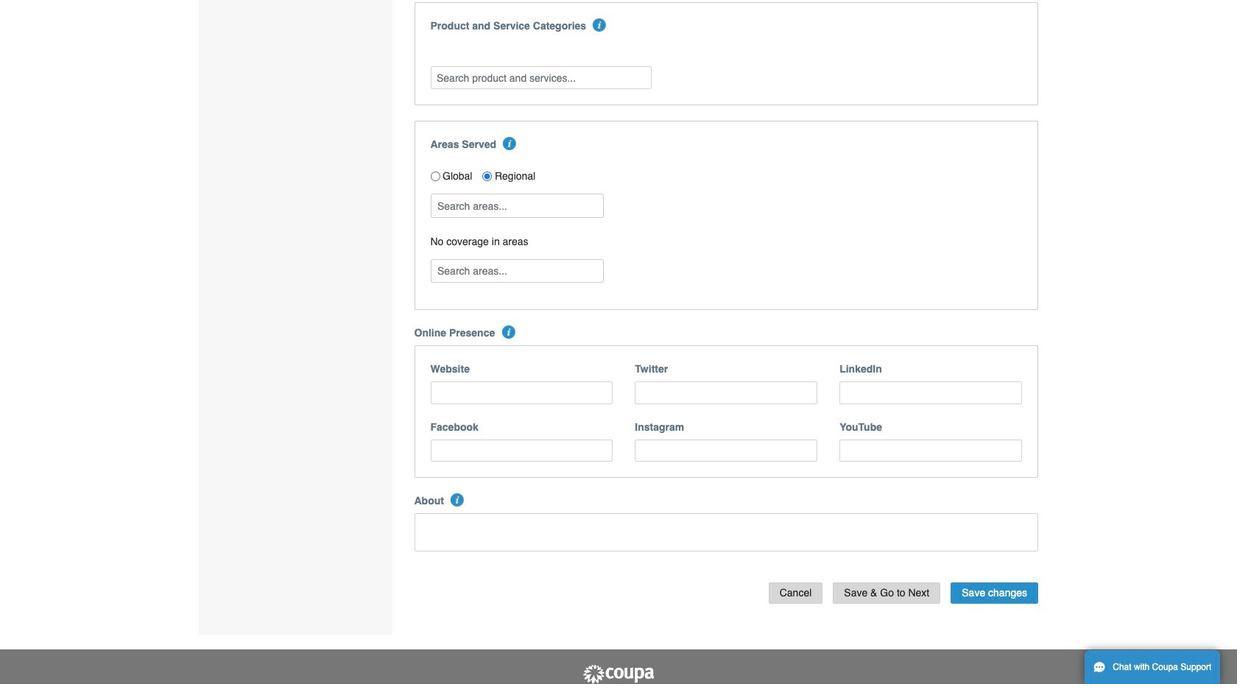 Task type: vqa. For each thing, say whether or not it's contained in the screenshot.
Catalogs link
no



Task type: locate. For each thing, give the bounding box(es) containing it.
1 horizontal spatial additional information image
[[593, 19, 606, 32]]

Search areas... text field
[[432, 195, 602, 217], [432, 260, 602, 282]]

0 horizontal spatial additional information image
[[451, 494, 464, 507]]

0 vertical spatial search areas... text field
[[432, 195, 602, 217]]

1 vertical spatial search areas... text field
[[432, 260, 602, 282]]

None text field
[[430, 382, 613, 404], [635, 382, 818, 404], [430, 440, 613, 462], [414, 514, 1038, 552], [430, 382, 613, 404], [635, 382, 818, 404], [430, 440, 613, 462], [414, 514, 1038, 552]]

0 vertical spatial additional information image
[[593, 19, 606, 32]]

None radio
[[430, 171, 440, 181], [483, 171, 492, 181], [430, 171, 440, 181], [483, 171, 492, 181]]

0 horizontal spatial additional information image
[[502, 326, 515, 339]]

additional information image
[[503, 137, 517, 150], [451, 494, 464, 507]]

1 search areas... text field from the top
[[432, 195, 602, 217]]

None text field
[[840, 382, 1022, 404], [635, 440, 818, 462], [840, 440, 1022, 462], [840, 382, 1022, 404], [635, 440, 818, 462], [840, 440, 1022, 462]]

1 vertical spatial additional information image
[[451, 494, 464, 507]]

additional information image
[[593, 19, 606, 32], [502, 326, 515, 339]]

1 vertical spatial additional information image
[[502, 326, 515, 339]]

0 vertical spatial additional information image
[[503, 137, 517, 150]]

coupa supplier portal image
[[582, 664, 655, 684]]



Task type: describe. For each thing, give the bounding box(es) containing it.
1 horizontal spatial additional information image
[[503, 137, 517, 150]]

Search product and services... field
[[430, 66, 651, 89]]

2 search areas... text field from the top
[[432, 260, 602, 282]]



